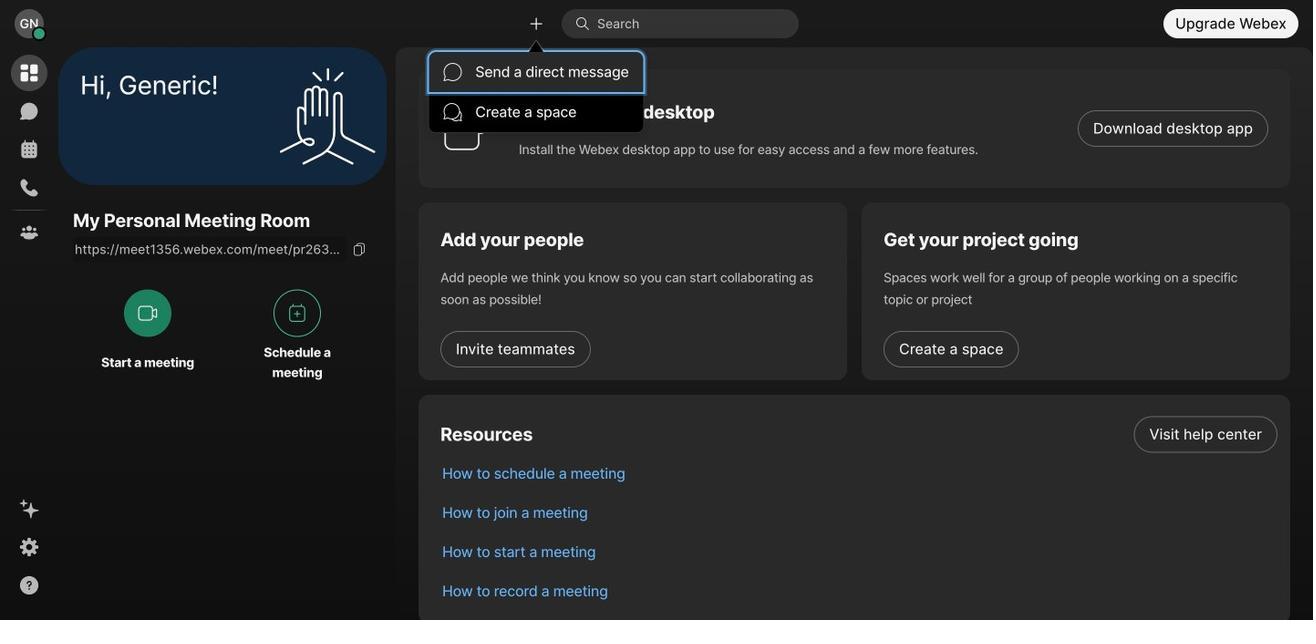 Task type: locate. For each thing, give the bounding box(es) containing it.
None text field
[[73, 237, 347, 262]]

menu bar
[[429, 52, 644, 132]]

4 list item from the top
[[428, 533, 1291, 572]]

navigation
[[0, 47, 58, 620]]

1 list item from the top
[[428, 415, 1291, 454]]

webex tab list
[[11, 55, 47, 251]]

list item
[[428, 415, 1291, 454], [428, 454, 1291, 494], [428, 494, 1291, 533], [428, 533, 1291, 572], [428, 572, 1291, 611]]

chat group_20 image
[[444, 103, 462, 121]]



Task type: vqa. For each thing, say whether or not it's contained in the screenshot.
fifth list item
yes



Task type: describe. For each thing, give the bounding box(es) containing it.
two hands high fiving image
[[273, 62, 382, 171]]

5 list item from the top
[[428, 572, 1291, 611]]

3 list item from the top
[[428, 494, 1291, 533]]

2 list item from the top
[[428, 454, 1291, 494]]

chat_20 image
[[444, 63, 462, 81]]



